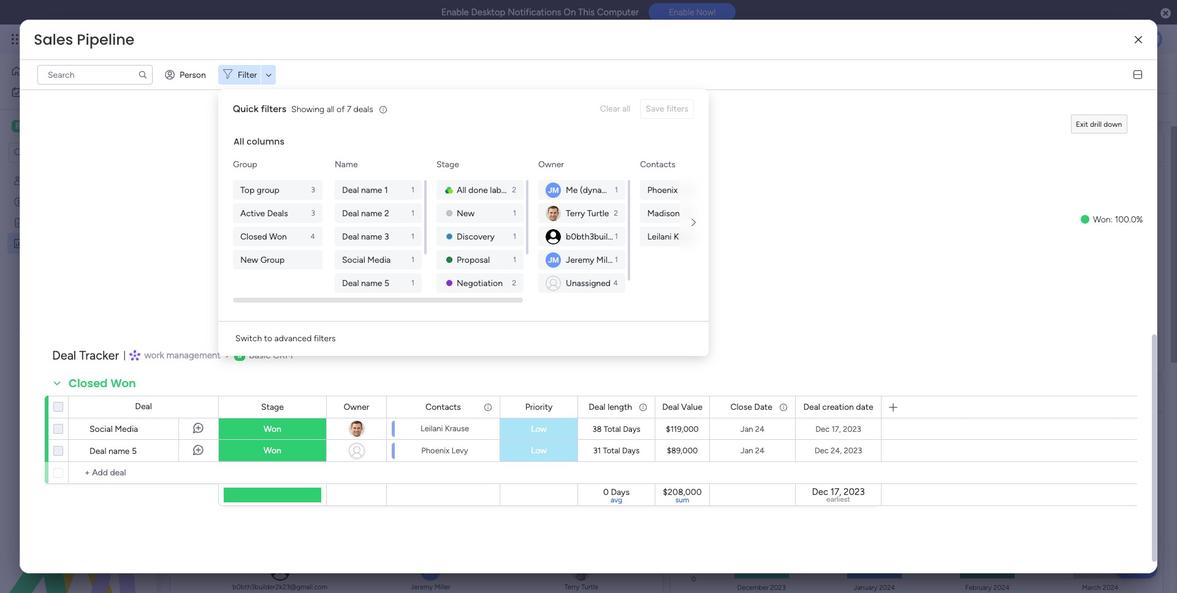 Task type: describe. For each thing, give the bounding box(es) containing it.
doyle
[[682, 208, 704, 219]]

b for rightmost workspace icon
[[238, 351, 242, 360]]

0 horizontal spatial filters
[[261, 103, 287, 115]]

date
[[857, 402, 874, 413]]

1 vertical spatial krause
[[445, 424, 469, 434]]

arrow down image
[[262, 67, 276, 82]]

24,
[[831, 447, 842, 456]]

my work
[[28, 86, 61, 97]]

days for 38 total days
[[623, 425, 641, 434]]

0 horizontal spatial phoenix
[[422, 446, 450, 455]]

Deal Value field
[[660, 401, 706, 414]]

won : 100.0%
[[1094, 215, 1144, 225]]

all done labels
[[457, 185, 512, 195]]

leilani inside contacts group
[[648, 232, 672, 242]]

started
[[60, 217, 89, 228]]

2 jan from the top
[[741, 447, 754, 456]]

lottie animation element
[[0, 470, 156, 594]]

add to favorites image
[[358, 67, 371, 79]]

filter for the topmost 'filter' popup button
[[238, 70, 257, 80]]

quick filters showing all of 7 deals
[[233, 103, 373, 115]]

2023 for dec 17, 2023
[[843, 425, 862, 434]]

switch to advanced filters button
[[231, 329, 341, 349]]

my for my work
[[28, 86, 40, 97]]

1 vertical spatial levy
[[452, 446, 468, 455]]

on
[[564, 7, 576, 18]]

deal up the closed won field
[[52, 348, 76, 363]]

2 for terry turtle
[[614, 209, 618, 218]]

1 vertical spatial social
[[90, 424, 113, 435]]

pipeline
[[77, 29, 135, 50]]

closed won inside field
[[69, 376, 136, 391]]

deal up the + add deal 'text field'
[[90, 447, 106, 457]]

quick
[[233, 103, 259, 115]]

contacts inside all columns 'dialog'
[[640, 159, 676, 170]]

deal inside deal length field
[[589, 402, 606, 413]]

active deals
[[240, 208, 288, 219]]

deal name 1
[[342, 185, 388, 195]]

sales for sales pipeline field
[[34, 29, 73, 50]]

0 vertical spatial management
[[124, 32, 191, 46]]

1 vertical spatial leilani
[[421, 424, 443, 434]]

Deals Stages by Rep field
[[188, 390, 309, 405]]

workspace selection element
[[12, 119, 78, 134]]

31 total days
[[594, 447, 640, 456]]

2 inside name 'group'
[[384, 208, 389, 219]]

dapulse close image
[[1161, 7, 1172, 20]]

public board image
[[13, 217, 25, 228]]

person for filter dashboard by text search field
[[327, 103, 353, 113]]

$208,000 for $208,000
[[816, 17, 1019, 70]]

stages
[[226, 390, 264, 405]]

2023 for dec 17, 2023 earliest
[[844, 487, 865, 498]]

(deals
[[838, 139, 875, 155]]

all columns dialog
[[218, 90, 967, 356]]

showing
[[291, 104, 325, 114]]

all columns
[[234, 136, 285, 148]]

crm for the leftmost workspace icon
[[54, 120, 76, 132]]

0 vertical spatial filter button
[[218, 65, 276, 85]]

31
[[594, 447, 601, 456]]

name
[[335, 159, 358, 170]]

contacts group
[[640, 180, 732, 247]]

won)
[[878, 139, 907, 155]]

:
[[1111, 215, 1113, 225]]

column information image for contacts
[[483, 403, 493, 413]]

unassigned
[[566, 278, 611, 289]]

deal progress based on month added
[[692, 390, 903, 405]]

help
[[1126, 563, 1148, 575]]

deal name 2
[[342, 208, 389, 219]]

getting
[[29, 217, 58, 228]]

switch
[[235, 334, 262, 344]]

list box containing my contacts
[[0, 168, 156, 419]]

group group
[[233, 180, 325, 270]]

date
[[755, 402, 773, 413]]

Owner field
[[341, 401, 373, 414]]

all for all columns
[[234, 136, 244, 148]]

crm for rightmost workspace icon
[[273, 350, 293, 361]]

rep
[[284, 390, 306, 405]]

1 vertical spatial jeremy
[[411, 584, 433, 592]]

by for revenue
[[783, 139, 797, 155]]

my work link
[[7, 82, 149, 102]]

Filter dashboard by text search field
[[37, 65, 153, 85]]

length
[[608, 402, 632, 413]]

filters inside button
[[314, 334, 336, 344]]

1 low from the top
[[531, 424, 547, 435]]

deal down name
[[342, 185, 359, 195]]

name up deal name 2 at the left top of the page
[[361, 185, 382, 195]]

progress
[[720, 390, 769, 405]]

b for the leftmost workspace icon
[[15, 121, 20, 131]]

labels
[[490, 185, 512, 195]]

negotiation
[[457, 278, 503, 289]]

sales for sales dashboard field
[[185, 60, 236, 87]]

7
[[347, 104, 352, 114]]

work management
[[144, 350, 221, 361]]

1 vertical spatial 5
[[132, 447, 137, 457]]

3 for top group
[[311, 186, 315, 194]]

2 vertical spatial work
[[144, 350, 164, 361]]

avg
[[611, 496, 623, 505]]

days inside 0 days avg
[[611, 488, 630, 498]]

my work option
[[7, 82, 149, 102]]

sum
[[676, 496, 690, 505]]

1 vertical spatial turtle
[[582, 584, 599, 592]]

stage inside all columns 'dialog'
[[437, 159, 459, 170]]

38
[[593, 425, 602, 434]]

Close Date field
[[728, 401, 776, 414]]

deals inside group group
[[267, 208, 288, 219]]

0 horizontal spatial jeremy miller
[[411, 584, 451, 592]]

1 horizontal spatial $89,000
[[667, 447, 698, 456]]

levy inside contacts group
[[680, 185, 698, 195]]

by for stages
[[267, 390, 281, 405]]

$208,000 sum
[[663, 488, 702, 505]]

miller inside owner group
[[597, 255, 617, 265]]

creation
[[823, 402, 854, 413]]

deal length
[[589, 402, 632, 413]]

close date
[[731, 402, 773, 413]]

2023 for dec 24, 2023
[[844, 447, 863, 456]]

group inside group
[[260, 255, 285, 265]]

none search field filter dashboard by text
[[185, 98, 300, 118]]

0 horizontal spatial media
[[115, 424, 138, 435]]

Deal length field
[[586, 401, 636, 414]]

1 vertical spatial deal tracker
[[52, 348, 119, 363]]

monday
[[55, 32, 97, 46]]

1 jan from the top
[[741, 425, 754, 434]]

notifications
[[508, 7, 562, 18]]

17, for dec 17, 2023 earliest
[[831, 487, 842, 498]]

dec 24, 2023
[[815, 447, 863, 456]]

priority
[[525, 402, 553, 413]]

dashboard inside list box
[[51, 238, 93, 248]]

new for new
[[457, 208, 475, 219]]

sales pipeline
[[34, 29, 135, 50]]

1 horizontal spatial tracker
[[79, 348, 119, 363]]

dec for dec 17, 2023 earliest
[[812, 487, 829, 498]]

stage group
[[437, 180, 526, 340]]

deal creation date
[[804, 402, 874, 413]]

1 vertical spatial deal name 5
[[90, 447, 137, 457]]

won inside group group
[[269, 232, 287, 242]]

0
[[604, 488, 609, 498]]

deal value
[[663, 402, 703, 413]]

owner group
[[538, 180, 628, 293]]

1 vertical spatial terry turtle
[[565, 584, 599, 592]]

select product image
[[11, 33, 23, 45]]

share button
[[1072, 63, 1123, 83]]

tracker inside list box
[[48, 196, 76, 207]]

this
[[578, 7, 595, 18]]

to
[[264, 334, 272, 344]]

close
[[731, 402, 753, 413]]

0 days avg
[[604, 488, 630, 505]]

0 horizontal spatial group
[[233, 159, 257, 170]]

total for 38
[[604, 425, 621, 434]]

share
[[1095, 67, 1117, 78]]

work for my
[[42, 86, 61, 97]]

work for monday
[[99, 32, 121, 46]]

sales dashboard banner
[[163, 54, 1172, 123]]

4 inside owner group
[[614, 279, 618, 288]]

done
[[469, 185, 488, 195]]

earliest
[[827, 496, 851, 504]]

Priority field
[[522, 401, 556, 414]]

0 vertical spatial deal tracker
[[29, 196, 76, 207]]

active
[[240, 208, 265, 219]]

actual revenue by month (deals won)
[[692, 139, 907, 155]]

terry turtle image
[[546, 206, 561, 221]]

actual
[[692, 139, 728, 155]]

home
[[27, 66, 50, 76]]

all
[[327, 104, 335, 114]]

person button for filter dashboard by text search box
[[160, 65, 213, 85]]

Deal Progress based on Month Added field
[[689, 390, 906, 405]]

phoenix inside contacts group
[[648, 185, 678, 195]]

$119,000
[[666, 425, 699, 434]]

deal down deal name 3
[[342, 278, 359, 289]]

deal down the closed won field
[[135, 402, 152, 412]]

0 horizontal spatial $89,000
[[330, 17, 504, 70]]

|
[[123, 350, 126, 361]]

deal name 3
[[342, 232, 389, 242]]

(dynamic)
[[580, 185, 619, 195]]

value
[[682, 402, 703, 413]]

name down deal name 3
[[361, 278, 382, 289]]

deal down deal name 2 at the left top of the page
[[342, 232, 359, 242]]

my for my contacts
[[29, 175, 41, 186]]

computer
[[597, 7, 639, 18]]

17, for dec 17, 2023
[[832, 425, 841, 434]]

$208,000 for $208,000 sum
[[663, 488, 702, 498]]

new for new group
[[240, 255, 258, 265]]

4 image
[[996, 25, 1007, 39]]

top
[[240, 185, 255, 195]]

0 horizontal spatial miller
[[435, 584, 451, 592]]

options image for social media
[[28, 414, 38, 444]]

terry inside owner group
[[566, 208, 585, 219]]

dec 17, 2023 earliest
[[812, 487, 865, 504]]

days for 31 total days
[[623, 447, 640, 456]]

getting started
[[29, 217, 89, 228]]

1 horizontal spatial workspace image
[[234, 350, 245, 361]]

of
[[337, 104, 345, 114]]

1 vertical spatial filter button
[[365, 98, 423, 118]]



Task type: vqa. For each thing, say whether or not it's contained in the screenshot.
0
yes



Task type: locate. For each thing, give the bounding box(es) containing it.
0 vertical spatial my
[[28, 86, 40, 97]]

month inside deal progress based on month added field
[[827, 390, 863, 405]]

0 horizontal spatial crm
[[54, 120, 76, 132]]

filters right quick
[[261, 103, 287, 115]]

1 horizontal spatial stage
[[437, 159, 459, 170]]

work
[[99, 32, 121, 46], [42, 86, 61, 97], [144, 350, 164, 361]]

phoenix down contacts field on the bottom left of page
[[422, 446, 450, 455]]

0 horizontal spatial b
[[15, 121, 20, 131]]

1 horizontal spatial sales dashboard
[[185, 60, 349, 87]]

now!
[[697, 8, 716, 17]]

1 horizontal spatial basic crm
[[249, 350, 293, 361]]

1 horizontal spatial social
[[342, 255, 365, 265]]

column information image for deal length
[[639, 403, 648, 413]]

all for all done labels
[[457, 185, 466, 195]]

column information image right contacts field on the bottom left of page
[[483, 403, 493, 413]]

0 vertical spatial sales
[[34, 29, 73, 50]]

dashboard up quick filters showing all of 7 deals at the left top
[[241, 60, 349, 87]]

month left (deals
[[800, 139, 835, 155]]

2 vertical spatial days
[[611, 488, 630, 498]]

jeremy miller inside owner group
[[566, 255, 617, 265]]

0 vertical spatial crm
[[54, 120, 76, 132]]

0 horizontal spatial leilani krause
[[421, 424, 469, 434]]

jeremy miller image
[[1143, 29, 1163, 49], [546, 182, 561, 198], [546, 252, 561, 268]]

4 right unassigned
[[614, 279, 618, 288]]

krause down "doyle"
[[674, 232, 700, 242]]

leilani krause down madison doyle
[[648, 232, 700, 242]]

jan 24
[[741, 425, 765, 434], [741, 447, 765, 456]]

1 vertical spatial new
[[240, 255, 258, 265]]

search image
[[138, 70, 148, 80], [285, 103, 295, 113]]

sales up home
[[34, 29, 73, 50]]

work down home
[[42, 86, 61, 97]]

dec up the dec 24, 2023
[[816, 425, 830, 434]]

0 vertical spatial contacts
[[640, 159, 676, 170]]

new inside stage group
[[457, 208, 475, 219]]

deal inside list box
[[29, 196, 46, 207]]

1 horizontal spatial jeremy miller
[[566, 255, 617, 265]]

basic for rightmost workspace icon
[[249, 350, 271, 361]]

deals right active at the top left of page
[[267, 208, 288, 219]]

1 vertical spatial contacts
[[43, 175, 78, 186]]

1 vertical spatial month
[[827, 390, 863, 405]]

social media down the closed won field
[[90, 424, 138, 435]]

new inside group group
[[240, 255, 258, 265]]

person
[[180, 70, 206, 80], [327, 103, 353, 113]]

columns
[[247, 136, 285, 148]]

phoenix levy down contacts field on the bottom left of page
[[422, 446, 468, 455]]

contacts inside field
[[426, 402, 461, 413]]

deal down the deal name 1
[[342, 208, 359, 219]]

2023 right 24,
[[844, 447, 863, 456]]

all left done
[[457, 185, 466, 195]]

2023 down date
[[843, 425, 862, 434]]

crm up search in workspace field
[[54, 120, 76, 132]]

1 vertical spatial dec
[[815, 447, 829, 456]]

0 horizontal spatial 5
[[132, 447, 137, 457]]

deals left stages
[[191, 390, 223, 405]]

work inside option
[[42, 86, 61, 97]]

leilani down contacts field on the bottom left of page
[[421, 424, 443, 434]]

1 horizontal spatial work
[[99, 32, 121, 46]]

proposal
[[457, 255, 490, 265]]

home option
[[7, 61, 149, 81]]

media
[[367, 255, 391, 265], [115, 424, 138, 435]]

1 vertical spatial days
[[623, 447, 640, 456]]

group down active deals
[[260, 255, 285, 265]]

4 inside group group
[[311, 232, 315, 241]]

madison doyle
[[648, 208, 704, 219]]

lottie animation image
[[0, 470, 156, 594]]

0 vertical spatial social media
[[342, 255, 391, 265]]

dashboard inside banner
[[241, 60, 349, 87]]

by right revenue
[[783, 139, 797, 155]]

owner inside all columns 'dialog'
[[538, 159, 564, 170]]

0 vertical spatial jeremy
[[566, 255, 595, 265]]

0 horizontal spatial by
[[267, 390, 281, 405]]

person for filter dashboard by text search box
[[180, 70, 206, 80]]

contacts inside list box
[[43, 175, 78, 186]]

filter inside "sales dashboard" banner
[[385, 103, 404, 113]]

0 vertical spatial filter
[[238, 70, 257, 80]]

krause down contacts field on the bottom left of page
[[445, 424, 469, 434]]

tracker up getting started in the top of the page
[[48, 196, 76, 207]]

1 horizontal spatial closed won
[[240, 232, 287, 242]]

Stage field
[[258, 401, 287, 414]]

basic crm up search in workspace field
[[28, 120, 76, 132]]

0 horizontal spatial sales dashboard
[[29, 238, 93, 248]]

0 horizontal spatial phoenix levy
[[422, 446, 468, 455]]

total right 31
[[603, 447, 621, 456]]

0 horizontal spatial basic crm
[[28, 120, 76, 132]]

sales dashboard down getting started in the top of the page
[[29, 238, 93, 248]]

24
[[756, 425, 765, 434], [756, 447, 765, 456]]

workspace image
[[12, 120, 24, 133], [234, 350, 245, 361]]

3 for active deals
[[311, 209, 315, 218]]

krause
[[674, 232, 700, 242], [445, 424, 469, 434]]

2 right negotiation at left top
[[512, 279, 516, 288]]

0 vertical spatial terry turtle
[[566, 208, 609, 219]]

days down 38 total days
[[623, 447, 640, 456]]

$208,000
[[816, 17, 1019, 70], [663, 488, 702, 498]]

0 horizontal spatial new
[[240, 255, 258, 265]]

2023 down the dec 24, 2023
[[844, 487, 865, 498]]

filters right advanced
[[314, 334, 336, 344]]

1 vertical spatial sales dashboard
[[29, 238, 93, 248]]

0 horizontal spatial person
[[180, 70, 206, 80]]

filters
[[261, 103, 287, 115], [314, 334, 336, 344]]

1 horizontal spatial social media
[[342, 255, 391, 265]]

owner inside field
[[344, 402, 370, 413]]

basic inside workspace selection element
[[28, 120, 52, 132]]

0 horizontal spatial levy
[[452, 446, 468, 455]]

jeremy miller image right dapulse x slim icon
[[1143, 29, 1163, 49]]

social media
[[342, 255, 391, 265], [90, 424, 138, 435]]

phoenix levy
[[648, 185, 698, 195], [422, 446, 468, 455]]

days
[[623, 425, 641, 434], [623, 447, 640, 456], [611, 488, 630, 498]]

0 horizontal spatial jeremy
[[411, 584, 433, 592]]

17, down 24,
[[831, 487, 842, 498]]

0 horizontal spatial social media
[[90, 424, 138, 435]]

Contacts field
[[423, 401, 464, 414]]

phoenix up madison
[[648, 185, 678, 195]]

turtle
[[587, 208, 609, 219], [582, 584, 599, 592]]

crm inside workspace selection element
[[54, 120, 76, 132]]

option
[[0, 170, 156, 172]]

me (dynamic)
[[566, 185, 619, 195]]

filter button
[[218, 65, 276, 85], [365, 98, 423, 118]]

person up filter dashboard by text search field
[[180, 70, 206, 80]]

1 jan 24 from the top
[[741, 425, 765, 434]]

1 horizontal spatial all
[[457, 185, 466, 195]]

3 down deal name 2 at the left top of the page
[[384, 232, 389, 242]]

1 vertical spatial 4
[[614, 279, 618, 288]]

1 vertical spatial tracker
[[79, 348, 119, 363]]

crm
[[54, 120, 76, 132], [273, 350, 293, 361]]

madison
[[648, 208, 680, 219]]

1 horizontal spatial group
[[260, 255, 285, 265]]

by inside field
[[783, 139, 797, 155]]

stage inside "field"
[[261, 402, 284, 413]]

1 vertical spatial leilani krause
[[421, 424, 469, 434]]

0 horizontal spatial deals
[[191, 390, 223, 405]]

crm down switch to advanced filters button
[[273, 350, 293, 361]]

jan
[[741, 425, 754, 434], [741, 447, 754, 456]]

v2 split view image
[[1134, 70, 1143, 79]]

deal inside deal value field
[[663, 402, 679, 413]]

my down home
[[28, 86, 40, 97]]

0 horizontal spatial $208,000
[[663, 488, 702, 498]]

tracker
[[48, 196, 76, 207], [79, 348, 119, 363]]

new down active at the top left of page
[[240, 255, 258, 265]]

2 up deal name 3
[[384, 208, 389, 219]]

filter for the bottom 'filter' popup button
[[385, 103, 404, 113]]

deal left value
[[663, 402, 679, 413]]

0 vertical spatial basic crm
[[28, 120, 76, 132]]

1 vertical spatial media
[[115, 424, 138, 435]]

deal name 5 inside name 'group'
[[342, 278, 389, 289]]

filter button up filter dashboard by text search field
[[218, 65, 276, 85]]

1 horizontal spatial filter button
[[365, 98, 423, 118]]

sales inside banner
[[185, 60, 236, 87]]

name group
[[335, 180, 424, 340]]

17, inside dec 17, 2023 earliest
[[831, 487, 842, 498]]

Closed Won field
[[66, 376, 139, 392]]

basic crm
[[28, 120, 76, 132], [249, 350, 293, 361]]

1 vertical spatial search image
[[285, 103, 295, 113]]

deal left creation
[[804, 402, 821, 413]]

column information image
[[483, 403, 493, 413], [639, 403, 648, 413], [779, 403, 789, 413]]

monday work management
[[55, 32, 191, 46]]

1 24 from the top
[[756, 425, 765, 434]]

filter
[[238, 70, 257, 80], [385, 103, 404, 113]]

jeremy miller image down b0bth3builder2k23@gmail.com image
[[546, 252, 561, 268]]

0 vertical spatial basic
[[28, 120, 52, 132]]

3 right group
[[311, 186, 315, 194]]

name up deal name 3
[[361, 208, 382, 219]]

deal up getting at the left of page
[[29, 196, 46, 207]]

search image left all
[[285, 103, 295, 113]]

new group
[[240, 255, 285, 265]]

0 vertical spatial leilani krause
[[648, 232, 700, 242]]

3 inside name 'group'
[[384, 232, 389, 242]]

switch to advanced filters
[[235, 334, 336, 344]]

group up the top
[[233, 159, 257, 170]]

dec down the dec 24, 2023
[[812, 487, 829, 498]]

my inside option
[[28, 86, 40, 97]]

my inside list box
[[29, 175, 41, 186]]

sales dashboard inside list box
[[29, 238, 93, 248]]

2 column information image from the left
[[639, 403, 648, 413]]

2 vertical spatial 2023
[[844, 487, 865, 498]]

my
[[28, 86, 40, 97], [29, 175, 41, 186]]

jeremy
[[566, 255, 595, 265], [411, 584, 433, 592]]

0 vertical spatial deals
[[267, 208, 288, 219]]

terry turtle inside owner group
[[566, 208, 609, 219]]

help button
[[1115, 559, 1158, 579]]

leilani krause inside contacts group
[[648, 232, 700, 242]]

1 horizontal spatial closed
[[240, 232, 267, 242]]

by
[[783, 139, 797, 155], [267, 390, 281, 405]]

dec 17, 2023
[[816, 425, 862, 434]]

1 horizontal spatial person button
[[307, 98, 361, 118]]

38 total days
[[593, 425, 641, 434]]

enable desktop notifications on this computer
[[441, 7, 639, 18]]

17, up 24,
[[832, 425, 841, 434]]

my down search in workspace field
[[29, 175, 41, 186]]

desktop
[[471, 7, 506, 18]]

Deal creation date field
[[801, 401, 877, 414]]

closed won down the |
[[69, 376, 136, 391]]

2 inside owner group
[[614, 209, 618, 218]]

turtle inside owner group
[[587, 208, 609, 219]]

social down deal name 3
[[342, 255, 365, 265]]

phoenix levy up madison doyle
[[648, 185, 698, 195]]

dapulse x slim image
[[1135, 35, 1143, 44]]

1 horizontal spatial basic
[[249, 350, 271, 361]]

2 24 from the top
[[756, 447, 765, 456]]

month inside actual revenue by month (deals won) field
[[800, 139, 835, 155]]

5 inside name 'group'
[[384, 278, 389, 289]]

2 horizontal spatial column information image
[[779, 403, 789, 413]]

2 for negotiation
[[512, 279, 516, 288]]

1 horizontal spatial media
[[367, 255, 391, 265]]

enable inside enable now! button
[[669, 8, 695, 17]]

0 vertical spatial deal name 5
[[342, 278, 389, 289]]

column information image for close date
[[779, 403, 789, 413]]

0 horizontal spatial closed won
[[69, 376, 136, 391]]

1 vertical spatial none search field
[[185, 98, 300, 118]]

2 jan 24 from the top
[[741, 447, 765, 456]]

sales inside list box
[[29, 238, 49, 248]]

added
[[866, 390, 903, 405]]

days right 0
[[611, 488, 630, 498]]

0 vertical spatial terry
[[566, 208, 585, 219]]

phoenix
[[648, 185, 678, 195], [422, 446, 450, 455]]

stage up all done labels
[[437, 159, 459, 170]]

1 horizontal spatial 5
[[384, 278, 389, 289]]

0 vertical spatial b
[[15, 121, 20, 131]]

column information image right date
[[779, 403, 789, 413]]

group
[[257, 185, 280, 195]]

sales right public dashboard icon
[[29, 238, 49, 248]]

5 down deal name 3
[[384, 278, 389, 289]]

1 options image from the top
[[28, 414, 38, 444]]

terry
[[566, 208, 585, 219], [565, 584, 580, 592]]

0 vertical spatial by
[[783, 139, 797, 155]]

4
[[311, 232, 315, 241], [614, 279, 618, 288]]

total right 38
[[604, 425, 621, 434]]

b0bth3builder2k23@gmail.com
[[233, 584, 328, 592]]

0 vertical spatial 3
[[311, 186, 315, 194]]

days down length
[[623, 425, 641, 434]]

dec for dec 24, 2023
[[815, 447, 829, 456]]

work right the |
[[144, 350, 164, 361]]

levy up "doyle"
[[680, 185, 698, 195]]

2 right labels
[[512, 186, 516, 194]]

b inside workspace selection element
[[15, 121, 20, 131]]

social media down deal name 3
[[342, 255, 391, 265]]

Sales Pipeline field
[[31, 29, 138, 50]]

social down the closed won field
[[90, 424, 113, 435]]

person button inside "sales dashboard" banner
[[307, 98, 361, 118]]

deal up 38
[[589, 402, 606, 413]]

deals inside field
[[191, 390, 223, 405]]

dec inside dec 17, 2023 earliest
[[812, 487, 829, 498]]

social inside name 'group'
[[342, 255, 365, 265]]

Sales Dashboard field
[[182, 60, 352, 87]]

basic down my work
[[28, 120, 52, 132]]

1 vertical spatial sales
[[185, 60, 236, 87]]

search image for filter dashboard by text search box
[[138, 70, 148, 80]]

2
[[512, 186, 516, 194], [384, 208, 389, 219], [614, 209, 618, 218], [512, 279, 516, 288]]

1 vertical spatial basic crm
[[249, 350, 293, 361]]

2 low from the top
[[531, 446, 547, 456]]

search image for filter dashboard by text search field
[[285, 103, 295, 113]]

v2 fullscreen image
[[1140, 143, 1149, 152]]

1 horizontal spatial levy
[[680, 185, 698, 195]]

0 vertical spatial jeremy miller image
[[1143, 29, 1163, 49]]

stage left rep
[[261, 402, 284, 413]]

b0bth3builder2k23@gmail.com image
[[546, 229, 561, 244]]

jeremy miller image for jeremy miller
[[546, 252, 561, 268]]

0 horizontal spatial tracker
[[48, 196, 76, 207]]

leilani down madison
[[648, 232, 672, 242]]

0 horizontal spatial dashboard
[[51, 238, 93, 248]]

options image for deal name 5
[[28, 436, 38, 467]]

4 left deal name 3
[[311, 232, 315, 241]]

deal name 5 up the + add deal 'text field'
[[90, 447, 137, 457]]

0 horizontal spatial workspace image
[[12, 120, 24, 133]]

my contacts
[[29, 175, 78, 186]]

1 vertical spatial management
[[167, 350, 221, 361]]

3 column information image from the left
[[779, 403, 789, 413]]

new up discovery
[[457, 208, 475, 219]]

levy down contacts field on the bottom left of page
[[452, 446, 468, 455]]

top group
[[240, 185, 280, 195]]

public dashboard image
[[13, 237, 25, 249]]

won
[[1094, 215, 1111, 225], [269, 232, 287, 242], [111, 376, 136, 391], [264, 424, 281, 435], [264, 446, 281, 456]]

sales dashboard
[[185, 60, 349, 87], [29, 238, 93, 248]]

list box
[[0, 168, 156, 419]]

revenue
[[731, 139, 780, 155]]

deal tracker down my contacts
[[29, 196, 76, 207]]

enable now!
[[669, 8, 716, 17]]

jeremy inside owner group
[[566, 255, 595, 265]]

name down deal name 2 at the left top of the page
[[361, 232, 382, 242]]

discovery
[[457, 232, 495, 242]]

won inside field
[[111, 376, 136, 391]]

Filter dashboard by text search field
[[185, 98, 300, 118]]

name up the + add deal 'text field'
[[109, 447, 130, 457]]

deals
[[354, 104, 373, 114]]

v2 fullscreen image
[[640, 393, 648, 402]]

1 vertical spatial total
[[603, 447, 621, 456]]

filter left arrow down icon
[[238, 70, 257, 80]]

+ Add deal text field
[[75, 466, 213, 481]]

1 vertical spatial b
[[238, 351, 242, 360]]

0 horizontal spatial leilani
[[421, 424, 443, 434]]

2 options image from the top
[[28, 436, 38, 467]]

advanced
[[275, 334, 312, 344]]

me
[[566, 185, 578, 195]]

media inside name 'group'
[[367, 255, 391, 265]]

0 horizontal spatial filter button
[[218, 65, 276, 85]]

month
[[800, 139, 835, 155], [827, 390, 863, 405]]

0 vertical spatial new
[[457, 208, 475, 219]]

dec left 24,
[[815, 447, 829, 456]]

closed inside field
[[69, 376, 108, 391]]

enable for enable desktop notifications on this computer
[[441, 7, 469, 18]]

jeremy miller image for me (dynamic)
[[546, 182, 561, 198]]

low
[[531, 424, 547, 435], [531, 446, 547, 456]]

all left columns at the top left of the page
[[234, 136, 244, 148]]

closed inside group group
[[240, 232, 267, 242]]

on
[[810, 390, 825, 405]]

dec for dec 17, 2023
[[816, 425, 830, 434]]

total for 31
[[603, 447, 621, 456]]

all inside stage group
[[457, 185, 466, 195]]

basic for the leftmost workspace icon
[[28, 120, 52, 132]]

2 horizontal spatial work
[[144, 350, 164, 361]]

0 horizontal spatial column information image
[[483, 403, 493, 413]]

3
[[311, 186, 315, 194], [311, 209, 315, 218], [384, 232, 389, 242]]

0 vertical spatial all
[[234, 136, 244, 148]]

media down deal name 3
[[367, 255, 391, 265]]

Search in workspace field
[[26, 146, 102, 160]]

enable left now!
[[669, 8, 695, 17]]

1 vertical spatial terry
[[565, 584, 580, 592]]

0 horizontal spatial deal name 5
[[90, 447, 137, 457]]

None search field
[[37, 65, 153, 85], [185, 98, 300, 118]]

5 up the + add deal 'text field'
[[132, 447, 137, 457]]

0 horizontal spatial work
[[42, 86, 61, 97]]

0 vertical spatial $89,000
[[330, 17, 504, 70]]

2 down '(dynamic)'
[[614, 209, 618, 218]]

deal inside deal creation date field
[[804, 402, 821, 413]]

$89,000
[[330, 17, 504, 70], [667, 447, 698, 456]]

deals stages by rep
[[191, 390, 306, 405]]

3 right active deals
[[311, 209, 315, 218]]

0 horizontal spatial contacts
[[43, 175, 78, 186]]

jeremy miller
[[566, 255, 617, 265], [411, 584, 451, 592]]

person button
[[160, 65, 213, 85], [307, 98, 361, 118]]

by inside field
[[267, 390, 281, 405]]

0 vertical spatial 24
[[756, 425, 765, 434]]

tracker left the |
[[79, 348, 119, 363]]

deal inside deal progress based on month added field
[[692, 390, 717, 405]]

social media inside name 'group'
[[342, 255, 391, 265]]

enable for enable now!
[[669, 8, 695, 17]]

closed won inside group group
[[240, 232, 287, 242]]

2023 inside dec 17, 2023 earliest
[[844, 487, 865, 498]]

1 vertical spatial deals
[[191, 390, 223, 405]]

krause inside contacts group
[[674, 232, 700, 242]]

0 horizontal spatial none search field
[[37, 65, 153, 85]]

enable now! button
[[649, 3, 736, 22]]

none search field inside "sales dashboard" banner
[[185, 98, 300, 118]]

based
[[772, 390, 807, 405]]

owner
[[538, 159, 564, 170], [344, 402, 370, 413]]

jeremy miller image left 'me'
[[546, 182, 561, 198]]

phoenix levy inside contacts group
[[648, 185, 698, 195]]

1 horizontal spatial $208,000
[[816, 17, 1019, 70]]

basic crm inside workspace selection element
[[28, 120, 76, 132]]

filter right deals
[[385, 103, 404, 113]]

1 horizontal spatial filters
[[314, 334, 336, 344]]

options image
[[28, 414, 38, 444], [28, 436, 38, 467]]

closed won down active deals
[[240, 232, 287, 242]]

0 vertical spatial tracker
[[48, 196, 76, 207]]

2 for all done labels
[[512, 186, 516, 194]]

person button for filter dashboard by text search field
[[307, 98, 361, 118]]

person inside "sales dashboard" banner
[[327, 103, 353, 113]]

sales dashboard inside "sales dashboard" banner
[[185, 60, 349, 87]]

by left rep
[[267, 390, 281, 405]]

1 column information image from the left
[[483, 403, 493, 413]]

person left deals
[[327, 103, 353, 113]]

Actual Revenue by Month (Deals won) field
[[689, 139, 910, 155]]

1 horizontal spatial search image
[[285, 103, 295, 113]]

filter button right the 7
[[365, 98, 423, 118]]



